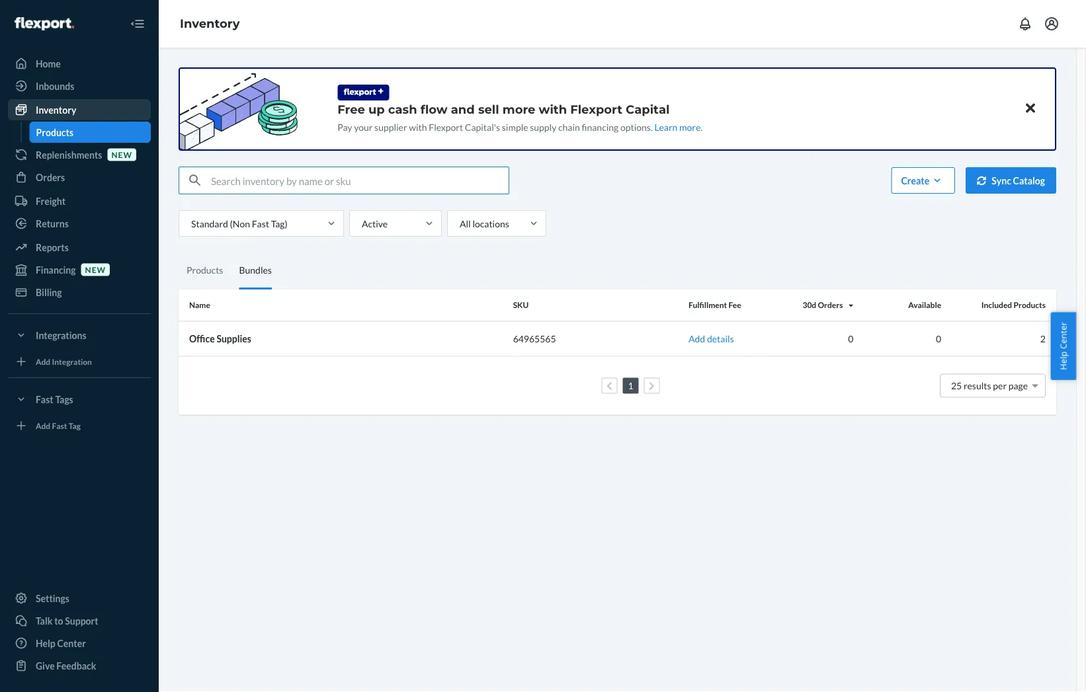 Task type: locate. For each thing, give the bounding box(es) containing it.
0 vertical spatial more
[[503, 102, 536, 116]]

0 vertical spatial inventory link
[[180, 16, 240, 31]]

integration
[[52, 357, 92, 367]]

inventory link
[[180, 16, 240, 31], [8, 99, 151, 120]]

products up replenishments
[[36, 127, 74, 138]]

center inside button
[[1058, 322, 1070, 349]]

1 horizontal spatial products
[[187, 265, 223, 276]]

talk to support
[[36, 616, 98, 627]]

help center right 2
[[1058, 322, 1070, 370]]

1 vertical spatial fast
[[36, 394, 53, 405]]

25 results per page option
[[951, 380, 1028, 392]]

1 horizontal spatial center
[[1058, 322, 1070, 349]]

1 vertical spatial add
[[36, 357, 50, 367]]

0 horizontal spatial help
[[36, 638, 55, 649]]

fast
[[252, 218, 269, 229], [36, 394, 53, 405], [52, 421, 67, 431]]

give feedback
[[36, 661, 96, 672]]

chain
[[558, 121, 580, 133]]

with
[[539, 102, 567, 116], [409, 121, 427, 133]]

fast inside dropdown button
[[36, 394, 53, 405]]

2 horizontal spatial products
[[1014, 301, 1046, 310]]

home
[[36, 58, 61, 69]]

add left integration at the bottom left of page
[[36, 357, 50, 367]]

open notifications image
[[1018, 16, 1034, 32]]

1 vertical spatial orders
[[818, 301, 843, 310]]

1 horizontal spatial help center
[[1058, 322, 1070, 370]]

and
[[451, 102, 475, 116]]

available
[[909, 301, 942, 310]]

add inside 'add fast tag' link
[[36, 421, 50, 431]]

billing
[[36, 287, 62, 298]]

support
[[65, 616, 98, 627]]

1 vertical spatial with
[[409, 121, 427, 133]]

1 horizontal spatial help
[[1058, 352, 1070, 370]]

2 vertical spatial fast
[[52, 421, 67, 431]]

new down "products" link
[[111, 150, 132, 159]]

1 horizontal spatial 0
[[936, 333, 942, 345]]

0 vertical spatial flexport
[[570, 102, 623, 116]]

0 horizontal spatial orders
[[36, 172, 65, 183]]

help inside button
[[1058, 352, 1070, 370]]

more right learn
[[680, 121, 701, 133]]

add details link
[[689, 333, 734, 345]]

1 vertical spatial inventory link
[[8, 99, 151, 120]]

1 horizontal spatial more
[[680, 121, 701, 133]]

your
[[354, 121, 373, 133]]

sell
[[478, 102, 499, 116]]

supplies
[[217, 333, 251, 345]]

create button
[[892, 167, 956, 194]]

products
[[36, 127, 74, 138], [187, 265, 223, 276], [1014, 301, 1046, 310]]

2 vertical spatial products
[[1014, 301, 1046, 310]]

help center link
[[8, 633, 151, 654]]

1 vertical spatial flexport
[[429, 121, 463, 133]]

free
[[338, 102, 365, 116]]

fee
[[729, 301, 742, 310]]

flexport down flow
[[429, 121, 463, 133]]

tags
[[55, 394, 73, 405]]

new down reports link
[[85, 265, 106, 275]]

1 horizontal spatial new
[[111, 150, 132, 159]]

center
[[1058, 322, 1070, 349], [57, 638, 86, 649]]

64965565
[[513, 333, 556, 345]]

standard
[[191, 218, 228, 229]]

all
[[460, 218, 471, 229]]

orders up freight
[[36, 172, 65, 183]]

1 horizontal spatial orders
[[818, 301, 843, 310]]

flow
[[421, 102, 448, 116]]

help center
[[1058, 322, 1070, 370], [36, 638, 86, 649]]

give
[[36, 661, 55, 672]]

supplier
[[375, 121, 407, 133]]

orders
[[36, 172, 65, 183], [818, 301, 843, 310]]

with down cash
[[409, 121, 427, 133]]

add for add details
[[689, 333, 705, 345]]

0
[[848, 333, 854, 345], [936, 333, 942, 345]]

1 vertical spatial new
[[85, 265, 106, 275]]

1
[[628, 380, 634, 392]]

details
[[707, 333, 734, 345]]

1 vertical spatial inventory
[[36, 104, 76, 115]]

1 horizontal spatial with
[[539, 102, 567, 116]]

fast left "tag)"
[[252, 218, 269, 229]]

fast left tag
[[52, 421, 67, 431]]

with up 'supply'
[[539, 102, 567, 116]]

add
[[689, 333, 705, 345], [36, 357, 50, 367], [36, 421, 50, 431]]

help center down 'to'
[[36, 638, 86, 649]]

fast left tags
[[36, 394, 53, 405]]

new
[[111, 150, 132, 159], [85, 265, 106, 275]]

bundles
[[239, 265, 272, 276]]

1 vertical spatial more
[[680, 121, 701, 133]]

help center button
[[1051, 312, 1077, 380]]

inventory
[[180, 16, 240, 31], [36, 104, 76, 115]]

0 vertical spatial orders
[[36, 172, 65, 183]]

0 vertical spatial center
[[1058, 322, 1070, 349]]

add for add integration
[[36, 357, 50, 367]]

more up simple
[[503, 102, 536, 116]]

standard (non fast tag)
[[191, 218, 288, 229]]

0 vertical spatial products
[[36, 127, 74, 138]]

returns link
[[8, 213, 151, 234]]

freight link
[[8, 191, 151, 212]]

add fast tag link
[[8, 416, 151, 437]]

0 horizontal spatial help center
[[36, 638, 86, 649]]

0 vertical spatial add
[[689, 333, 705, 345]]

0 horizontal spatial with
[[409, 121, 427, 133]]

replenishments
[[36, 149, 102, 160]]

1 0 from the left
[[848, 333, 854, 345]]

flexport up 'financing'
[[570, 102, 623, 116]]

sync catalog
[[992, 175, 1045, 186]]

1 horizontal spatial flexport
[[570, 102, 623, 116]]

2 vertical spatial add
[[36, 421, 50, 431]]

help
[[1058, 352, 1070, 370], [36, 638, 55, 649]]

0 vertical spatial new
[[111, 150, 132, 159]]

0 horizontal spatial center
[[57, 638, 86, 649]]

flexport
[[570, 102, 623, 116], [429, 121, 463, 133]]

fast tags
[[36, 394, 73, 405]]

2 0 from the left
[[936, 333, 942, 345]]

1 vertical spatial help center
[[36, 638, 86, 649]]

orders right 30d
[[818, 301, 843, 310]]

add for add fast tag
[[36, 421, 50, 431]]

inbounds
[[36, 80, 74, 92]]

reports
[[36, 242, 69, 253]]

name
[[189, 301, 210, 310]]

0 horizontal spatial 0
[[848, 333, 854, 345]]

add down fast tags on the left bottom
[[36, 421, 50, 431]]

center right 2
[[1058, 322, 1070, 349]]

0 horizontal spatial new
[[85, 265, 106, 275]]

0 horizontal spatial products
[[36, 127, 74, 138]]

1 vertical spatial center
[[57, 638, 86, 649]]

close image
[[1026, 100, 1035, 116]]

office
[[189, 333, 215, 345]]

more
[[503, 102, 536, 116], [680, 121, 701, 133]]

add left details
[[689, 333, 705, 345]]

products right "included"
[[1014, 301, 1046, 310]]

to
[[54, 616, 63, 627]]

products up the name
[[187, 265, 223, 276]]

products link
[[29, 122, 151, 143]]

fulfillment
[[689, 301, 727, 310]]

1 vertical spatial products
[[187, 265, 223, 276]]

0 vertical spatial fast
[[252, 218, 269, 229]]

0 vertical spatial help
[[1058, 352, 1070, 370]]

add integration
[[36, 357, 92, 367]]

0 vertical spatial with
[[539, 102, 567, 116]]

tag
[[69, 421, 81, 431]]

0 vertical spatial help center
[[1058, 322, 1070, 370]]

add integration link
[[8, 351, 151, 373]]

0 horizontal spatial inventory
[[36, 104, 76, 115]]

options.
[[621, 121, 653, 133]]

help center inside help center link
[[36, 638, 86, 649]]

center down the "talk to support"
[[57, 638, 86, 649]]

2
[[1041, 333, 1046, 345]]

1 horizontal spatial inventory
[[180, 16, 240, 31]]



Task type: vqa. For each thing, say whether or not it's contained in the screenshot.
'Integration'
yes



Task type: describe. For each thing, give the bounding box(es) containing it.
inbounds link
[[8, 75, 151, 97]]

1 horizontal spatial inventory link
[[180, 16, 240, 31]]

orders link
[[8, 167, 151, 188]]

page
[[1009, 380, 1028, 392]]

pay
[[338, 121, 352, 133]]

.
[[701, 121, 703, 133]]

home link
[[8, 53, 151, 74]]

capital's
[[465, 121, 500, 133]]

up
[[369, 102, 385, 116]]

catalog
[[1013, 175, 1045, 186]]

0 horizontal spatial more
[[503, 102, 536, 116]]

returns
[[36, 218, 69, 229]]

(non
[[230, 218, 250, 229]]

simple
[[502, 121, 528, 133]]

settings
[[36, 593, 69, 604]]

sync
[[992, 175, 1012, 186]]

open account menu image
[[1044, 16, 1060, 32]]

feedback
[[56, 661, 96, 672]]

create
[[901, 175, 930, 186]]

30d
[[803, 301, 817, 310]]

cash
[[388, 102, 417, 116]]

talk to support button
[[8, 611, 151, 632]]

results
[[964, 380, 992, 392]]

integrations
[[36, 330, 86, 341]]

25 results per page
[[951, 380, 1028, 392]]

new for replenishments
[[111, 150, 132, 159]]

settings link
[[8, 588, 151, 609]]

flexport logo image
[[15, 17, 74, 30]]

add details
[[689, 333, 734, 345]]

learn more link
[[655, 121, 701, 133]]

all locations
[[460, 218, 509, 229]]

reports link
[[8, 237, 151, 258]]

chevron left image
[[607, 382, 613, 391]]

supply
[[530, 121, 557, 133]]

sync alt image
[[977, 176, 987, 185]]

give feedback button
[[8, 656, 151, 677]]

included
[[982, 301, 1012, 310]]

capital
[[626, 102, 670, 116]]

tag)
[[271, 218, 288, 229]]

integrations button
[[8, 325, 151, 346]]

talk
[[36, 616, 53, 627]]

financing
[[36, 264, 76, 276]]

freight
[[36, 196, 66, 207]]

office supplies
[[189, 333, 251, 345]]

0 horizontal spatial inventory link
[[8, 99, 151, 120]]

1 link
[[626, 380, 636, 392]]

products inside "products" link
[[36, 127, 74, 138]]

per
[[993, 380, 1007, 392]]

0 horizontal spatial flexport
[[429, 121, 463, 133]]

new for financing
[[85, 265, 106, 275]]

included products
[[982, 301, 1046, 310]]

close navigation image
[[130, 16, 146, 32]]

Search inventory by name or sku text field
[[211, 167, 509, 194]]

locations
[[473, 218, 509, 229]]

30d orders
[[803, 301, 843, 310]]

0 vertical spatial inventory
[[180, 16, 240, 31]]

add fast tag
[[36, 421, 81, 431]]

sync catalog button
[[966, 167, 1057, 194]]

25
[[951, 380, 962, 392]]

fulfillment fee
[[689, 301, 742, 310]]

1 vertical spatial help
[[36, 638, 55, 649]]

learn
[[655, 121, 678, 133]]

financing
[[582, 121, 619, 133]]

free up cash flow and sell more with flexport capital pay your supplier with flexport capital's simple supply chain financing options. learn more .
[[338, 102, 703, 133]]

fast tags button
[[8, 389, 151, 410]]

help center inside help center button
[[1058, 322, 1070, 370]]

billing link
[[8, 282, 151, 303]]

chevron right image
[[649, 382, 655, 391]]

sku
[[513, 301, 529, 310]]

active
[[362, 218, 388, 229]]



